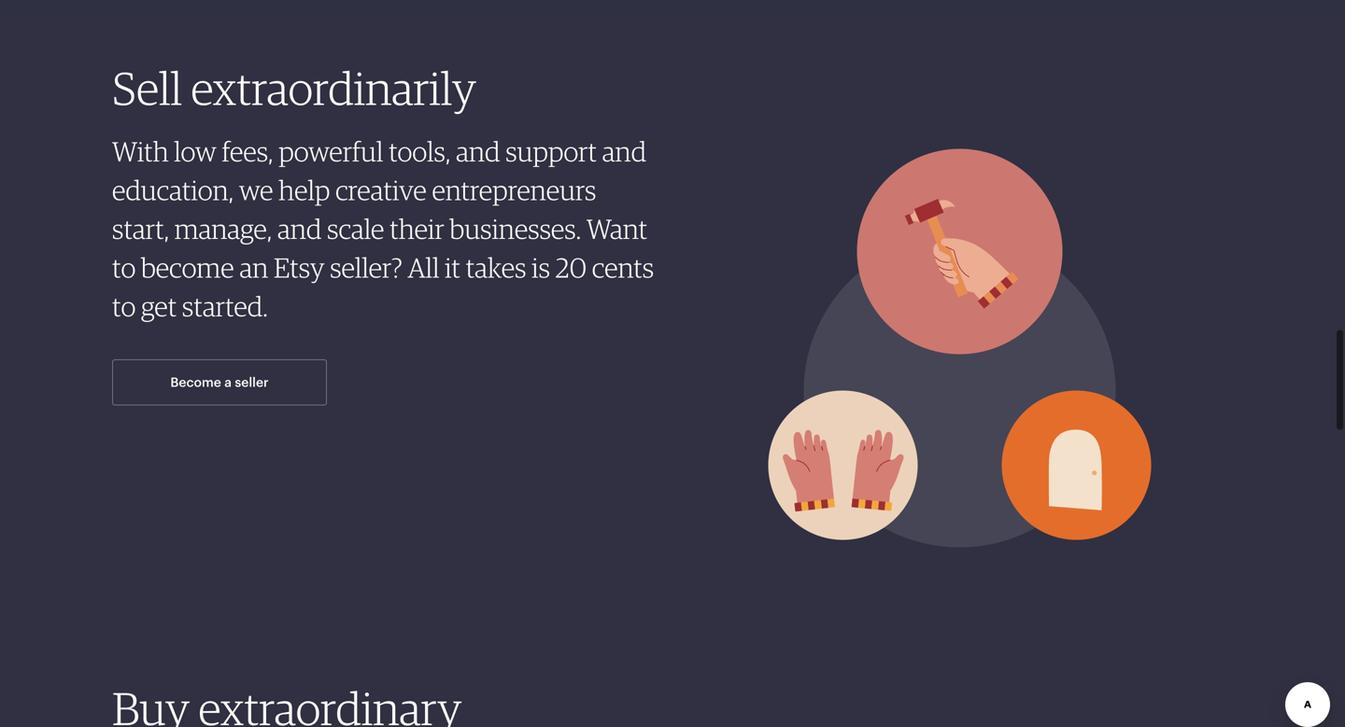 Task type: describe. For each thing, give the bounding box(es) containing it.
support
[[506, 135, 597, 168]]

creative
[[335, 174, 427, 207]]

entrepreneurs
[[432, 174, 596, 207]]

low
[[174, 135, 216, 168]]

it
[[445, 251, 460, 284]]

want
[[586, 212, 647, 246]]

with
[[112, 135, 169, 168]]

sell extraordinarily
[[112, 61, 476, 116]]

become
[[170, 375, 221, 390]]

start,
[[112, 212, 169, 246]]

is
[[532, 251, 550, 284]]

2 to from the top
[[112, 290, 136, 323]]

help
[[278, 174, 330, 207]]

become a seller
[[170, 375, 269, 390]]

an
[[239, 251, 268, 284]]

education,
[[112, 174, 234, 207]]

their
[[390, 212, 444, 246]]

takes
[[466, 251, 526, 284]]

cents
[[592, 251, 654, 284]]

get
[[141, 290, 177, 323]]

extraordinarily
[[191, 61, 476, 116]]

all
[[408, 251, 439, 284]]

tools,
[[389, 135, 451, 168]]

1 horizontal spatial and
[[456, 135, 500, 168]]



Task type: locate. For each thing, give the bounding box(es) containing it.
0 horizontal spatial and
[[277, 212, 322, 246]]

2 horizontal spatial and
[[602, 135, 646, 168]]

0 vertical spatial to
[[112, 251, 136, 284]]

and up etsy
[[277, 212, 322, 246]]

with low fees, powerful tools, and support and education, we help creative entrepreneurs start, manage, and scale their businesses. want to become an etsy seller? all it takes is 20 cents to get started.
[[112, 135, 654, 323]]

powerful
[[279, 135, 383, 168]]

we
[[239, 174, 273, 207]]

sell
[[112, 61, 182, 116]]

to left get
[[112, 290, 136, 323]]

businesses.
[[450, 212, 581, 246]]

manage,
[[174, 212, 272, 246]]

to down start,
[[112, 251, 136, 284]]

and right support
[[602, 135, 646, 168]]

and
[[456, 135, 500, 168], [602, 135, 646, 168], [277, 212, 322, 246]]

become
[[141, 251, 234, 284]]

and up entrepreneurs
[[456, 135, 500, 168]]

seller?
[[330, 251, 402, 284]]

etsy
[[274, 251, 325, 284]]

become a seller link
[[112, 359, 327, 406]]

scale
[[327, 212, 384, 246]]

1 vertical spatial to
[[112, 290, 136, 323]]

1 to from the top
[[112, 251, 136, 284]]

a
[[224, 375, 232, 390]]

20
[[555, 251, 587, 284]]

fees,
[[222, 135, 273, 168]]

to
[[112, 251, 136, 284], [112, 290, 136, 323]]

seller
[[235, 375, 269, 390]]

started.
[[182, 290, 268, 323]]



Task type: vqa. For each thing, say whether or not it's contained in the screenshot.
Clothing,
no



